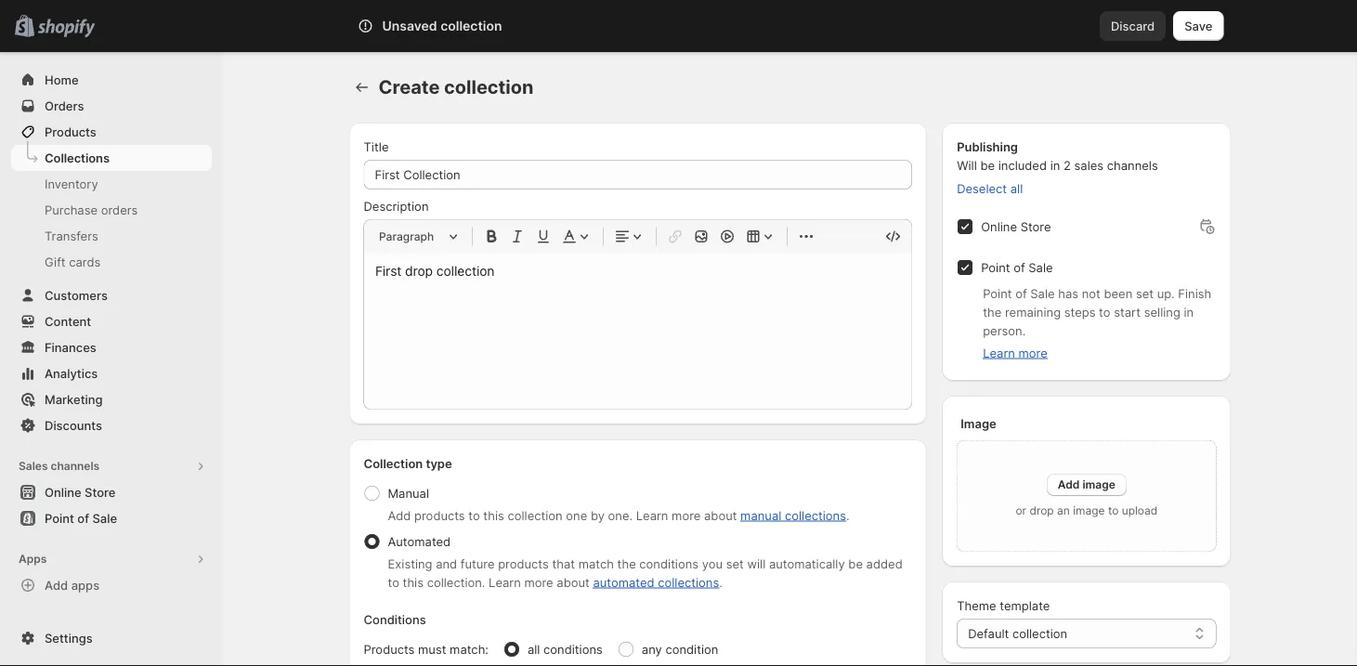 Task type: describe. For each thing, give the bounding box(es) containing it.
description
[[364, 199, 429, 213]]

0 vertical spatial image
[[1083, 478, 1116, 492]]

discounts
[[45, 418, 102, 433]]

create
[[379, 76, 440, 99]]

collection.
[[427, 575, 486, 590]]

online store inside button
[[45, 485, 116, 500]]

selling
[[1145, 305, 1181, 319]]

default collection
[[969, 626, 1068, 641]]

cards
[[69, 255, 101, 269]]

collection for default collection
[[1013, 626, 1068, 641]]

more for set
[[525, 575, 554, 590]]

existing
[[388, 557, 433, 571]]

0 vertical spatial store
[[1021, 219, 1052, 234]]

apps button
[[11, 547, 212, 573]]

person.
[[984, 323, 1026, 338]]

default
[[969, 626, 1010, 641]]

start
[[1115, 305, 1141, 319]]

store inside button
[[85, 485, 116, 500]]

manual
[[741, 508, 782, 523]]

unsaved
[[382, 18, 437, 34]]

point inside point of sale link
[[45, 511, 74, 526]]

0 vertical spatial products
[[415, 508, 465, 523]]

set inside 'point of sale has not been set up. finish the remaining steps to start selling in person. learn more'
[[1137, 286, 1154, 301]]

the inside "existing and future products that match the conditions you set will automatically be added to this collection. learn more about"
[[618, 557, 636, 571]]

discard button
[[1100, 11, 1167, 41]]

paragraph button
[[372, 225, 465, 248]]

sales
[[19, 460, 48, 473]]

online store button
[[0, 480, 223, 506]]

0 vertical spatial of
[[1014, 260, 1026, 275]]

apps
[[19, 553, 47, 566]]

save
[[1185, 19, 1213, 33]]

set inside "existing and future products that match the conditions you set will automatically be added to this collection. learn more about"
[[727, 557, 744, 571]]

add for add products to this collection one by one. learn more about manual collections .
[[388, 508, 411, 523]]

be inside "existing and future products that match the conditions you set will automatically be added to this collection. learn more about"
[[849, 557, 863, 571]]

match:
[[450, 642, 489, 657]]

drop
[[1030, 504, 1055, 518]]

1 vertical spatial image
[[1074, 504, 1106, 518]]

or
[[1016, 504, 1027, 518]]

point of sale link
[[11, 506, 212, 532]]

0 vertical spatial about
[[705, 508, 737, 523]]

analytics link
[[11, 361, 212, 387]]

existing and future products that match the conditions you set will automatically be added to this collection. learn more about
[[388, 557, 903, 590]]

1 vertical spatial .
[[720, 575, 723, 590]]

of inside button
[[77, 511, 89, 526]]

content link
[[11, 309, 212, 335]]

upload
[[1123, 504, 1158, 518]]

orders link
[[11, 93, 212, 119]]

products inside "existing and future products that match the conditions you set will automatically be added to this collection. learn more about"
[[498, 557, 549, 571]]

1 horizontal spatial .
[[847, 508, 850, 523]]

theme
[[958, 599, 997, 613]]

automated
[[593, 575, 655, 590]]

content
[[45, 314, 91, 329]]

purchase
[[45, 203, 98, 217]]

point inside 'point of sale has not been set up. finish the remaining steps to start selling in person. learn more'
[[984, 286, 1013, 301]]

apps
[[71, 578, 100, 593]]

will
[[748, 557, 766, 571]]

in inside 'point of sale has not been set up. finish the remaining steps to start selling in person. learn more'
[[1185, 305, 1195, 319]]

1 horizontal spatial learn
[[636, 508, 669, 523]]

publishing
[[958, 139, 1019, 154]]

products link
[[11, 119, 212, 145]]

all conditions
[[528, 642, 603, 657]]

will
[[958, 158, 978, 172]]

finances link
[[11, 335, 212, 361]]

sales channels
[[19, 460, 100, 473]]

automated collections link
[[593, 575, 720, 590]]

been
[[1105, 286, 1133, 301]]

any
[[642, 642, 662, 657]]

orders
[[101, 203, 138, 217]]

products must match:
[[364, 642, 489, 657]]

1 horizontal spatial online
[[982, 219, 1018, 234]]

0 vertical spatial online store
[[982, 219, 1052, 234]]

add for add apps
[[45, 578, 68, 593]]

manual collections link
[[741, 508, 847, 523]]

by
[[591, 508, 605, 523]]

manual
[[388, 486, 429, 501]]

one.
[[608, 508, 633, 523]]

template
[[1000, 599, 1051, 613]]

automated collections .
[[593, 575, 723, 590]]

to inside 'point of sale has not been set up. finish the remaining steps to start selling in person. learn more'
[[1100, 305, 1111, 319]]

add image
[[1059, 478, 1116, 492]]

and
[[436, 557, 457, 571]]

search button
[[409, 11, 949, 41]]

remaining
[[1006, 305, 1062, 319]]

point of sale has not been set up. finish the remaining steps to start selling in person. learn more
[[984, 286, 1212, 360]]

to left upload
[[1109, 504, 1119, 518]]

match
[[579, 557, 614, 571]]

must
[[418, 642, 447, 657]]

finances
[[45, 340, 96, 355]]

sales channels button
[[11, 454, 212, 480]]

more for the
[[1019, 346, 1048, 360]]

image
[[961, 416, 997, 431]]

deselect
[[958, 181, 1008, 196]]

deselect all
[[958, 181, 1024, 196]]

add products to this collection one by one. learn more about manual collections .
[[388, 508, 850, 523]]

this inside "existing and future products that match the conditions you set will automatically be added to this collection. learn more about"
[[403, 575, 424, 590]]

title
[[364, 139, 389, 154]]

theme template
[[958, 599, 1051, 613]]

you
[[702, 557, 723, 571]]



Task type: locate. For each thing, give the bounding box(es) containing it.
this
[[484, 508, 505, 523], [403, 575, 424, 590]]

0 horizontal spatial all
[[528, 642, 540, 657]]

0 horizontal spatial point of sale
[[45, 511, 117, 526]]

0 horizontal spatial channels
[[51, 460, 100, 473]]

1 horizontal spatial products
[[498, 557, 549, 571]]

1 vertical spatial channels
[[51, 460, 100, 473]]

set left "up."
[[1137, 286, 1154, 301]]

products for products
[[45, 125, 96, 139]]

1 horizontal spatial point of sale
[[982, 260, 1054, 275]]

about down "that"
[[557, 575, 590, 590]]

1 vertical spatial point
[[984, 286, 1013, 301]]

channels inside button
[[51, 460, 100, 473]]

the up person.
[[984, 305, 1002, 319]]

point up remaining
[[982, 260, 1011, 275]]

gift cards
[[45, 255, 101, 269]]

1 horizontal spatial online store
[[982, 219, 1052, 234]]

1 vertical spatial collections
[[658, 575, 720, 590]]

0 vertical spatial this
[[484, 508, 505, 523]]

0 vertical spatial online
[[982, 219, 1018, 234]]

inventory
[[45, 177, 98, 191]]

gift cards link
[[11, 249, 212, 275]]

2 vertical spatial add
[[45, 578, 68, 593]]

gift
[[45, 255, 66, 269]]

transfers
[[45, 229, 98, 243]]

customers link
[[11, 283, 212, 309]]

1 horizontal spatial channels
[[1108, 158, 1159, 172]]

more down "that"
[[525, 575, 554, 590]]

1 horizontal spatial collections
[[785, 508, 847, 523]]

0 horizontal spatial .
[[720, 575, 723, 590]]

more down person.
[[1019, 346, 1048, 360]]

this up future
[[484, 508, 505, 523]]

sales
[[1075, 158, 1104, 172]]

2 vertical spatial learn
[[489, 575, 521, 590]]

online down sales channels
[[45, 485, 81, 500]]

0 horizontal spatial set
[[727, 557, 744, 571]]

products
[[45, 125, 96, 139], [364, 642, 415, 657]]

1 vertical spatial store
[[85, 485, 116, 500]]

the up automated
[[618, 557, 636, 571]]

0 vertical spatial be
[[981, 158, 996, 172]]

0 horizontal spatial online
[[45, 485, 81, 500]]

image right an
[[1074, 504, 1106, 518]]

1 vertical spatial more
[[672, 508, 701, 523]]

about inside "existing and future products that match the conditions you set will automatically be added to this collection. learn more about"
[[557, 575, 590, 590]]

channels right sales at the top
[[1108, 158, 1159, 172]]

2 horizontal spatial learn
[[984, 346, 1016, 360]]

search
[[440, 19, 479, 33]]

online store
[[982, 219, 1052, 234], [45, 485, 116, 500]]

be down publishing on the right of the page
[[981, 158, 996, 172]]

learn for set
[[489, 575, 521, 590]]

online store link
[[11, 480, 212, 506]]

0 vertical spatial conditions
[[640, 557, 699, 571]]

products
[[415, 508, 465, 523], [498, 557, 549, 571]]

settings link
[[11, 626, 212, 652]]

has
[[1059, 286, 1079, 301]]

1 horizontal spatial set
[[1137, 286, 1154, 301]]

shopify image
[[37, 19, 95, 38]]

0 horizontal spatial add
[[45, 578, 68, 593]]

1 vertical spatial point of sale
[[45, 511, 117, 526]]

point of sale inside button
[[45, 511, 117, 526]]

collection down search
[[444, 76, 534, 99]]

point up apps
[[45, 511, 74, 526]]

channels
[[1108, 158, 1159, 172], [51, 460, 100, 473]]

collections up 'automatically'
[[785, 508, 847, 523]]

1 vertical spatial this
[[403, 575, 424, 590]]

all right match:
[[528, 642, 540, 657]]

0 vertical spatial all
[[1011, 181, 1024, 196]]

store
[[1021, 219, 1052, 234], [85, 485, 116, 500]]

of
[[1014, 260, 1026, 275], [1016, 286, 1028, 301], [77, 511, 89, 526]]

learn for the
[[984, 346, 1016, 360]]

in down 'finish'
[[1185, 305, 1195, 319]]

1 vertical spatial products
[[364, 642, 415, 657]]

image up 'or drop an image to upload'
[[1083, 478, 1116, 492]]

2 vertical spatial more
[[525, 575, 554, 590]]

0 horizontal spatial collections
[[658, 575, 720, 590]]

create collection
[[379, 76, 534, 99]]

collections link
[[11, 145, 212, 171]]

learn more link
[[984, 346, 1048, 360]]

0 vertical spatial learn
[[984, 346, 1016, 360]]

2 horizontal spatial more
[[1019, 346, 1048, 360]]

inventory link
[[11, 171, 212, 197]]

collection for create collection
[[444, 76, 534, 99]]

Title text field
[[364, 160, 913, 190]]

learn right one. at the left of page
[[636, 508, 669, 523]]

collections
[[45, 151, 110, 165]]

purchase orders link
[[11, 197, 212, 223]]

0 horizontal spatial products
[[45, 125, 96, 139]]

all inside button
[[1011, 181, 1024, 196]]

in inside the publishing will be included in 2 sales channels
[[1051, 158, 1061, 172]]

store down sales channels button
[[85, 485, 116, 500]]

0 horizontal spatial the
[[618, 557, 636, 571]]

purchase orders
[[45, 203, 138, 217]]

of inside 'point of sale has not been set up. finish the remaining steps to start selling in person. learn more'
[[1016, 286, 1028, 301]]

conditions
[[640, 557, 699, 571], [544, 642, 603, 657]]

home
[[45, 72, 79, 87]]

1 vertical spatial set
[[727, 557, 744, 571]]

this down existing
[[403, 575, 424, 590]]

2
[[1064, 158, 1072, 172]]

learn inside "existing and future products that match the conditions you set will automatically be added to this collection. learn more about"
[[489, 575, 521, 590]]

conditions up automated collections .
[[640, 557, 699, 571]]

to
[[1100, 305, 1111, 319], [1109, 504, 1119, 518], [469, 508, 480, 523], [388, 575, 400, 590]]

conditions inside "existing and future products that match the conditions you set will automatically be added to this collection. learn more about"
[[640, 557, 699, 571]]

0 horizontal spatial online store
[[45, 485, 116, 500]]

up.
[[1158, 286, 1176, 301]]

publishing will be included in 2 sales channels
[[958, 139, 1159, 172]]

0 vertical spatial sale
[[1029, 260, 1054, 275]]

1 vertical spatial all
[[528, 642, 540, 657]]

online down deselect all button
[[982, 219, 1018, 234]]

deselect all button
[[946, 176, 1035, 202]]

0 horizontal spatial about
[[557, 575, 590, 590]]

discard
[[1112, 19, 1156, 33]]

0 vertical spatial set
[[1137, 286, 1154, 301]]

0 vertical spatial add
[[1059, 478, 1080, 492]]

add for add image
[[1059, 478, 1080, 492]]

add apps button
[[11, 573, 212, 599]]

1 horizontal spatial conditions
[[640, 557, 699, 571]]

add
[[1059, 478, 1080, 492], [388, 508, 411, 523], [45, 578, 68, 593]]

added
[[867, 557, 903, 571]]

0 horizontal spatial be
[[849, 557, 863, 571]]

products for products must match:
[[364, 642, 415, 657]]

more inside "existing and future products that match the conditions you set will automatically be added to this collection. learn more about"
[[525, 575, 554, 590]]

be left added
[[849, 557, 863, 571]]

learn inside 'point of sale has not been set up. finish the remaining steps to start selling in person. learn more'
[[984, 346, 1016, 360]]

0 horizontal spatial learn
[[489, 575, 521, 590]]

add inside button
[[45, 578, 68, 593]]

1 vertical spatial add
[[388, 508, 411, 523]]

0 horizontal spatial this
[[403, 575, 424, 590]]

1 horizontal spatial about
[[705, 508, 737, 523]]

1 vertical spatial of
[[1016, 286, 1028, 301]]

0 horizontal spatial more
[[525, 575, 554, 590]]

1 vertical spatial products
[[498, 557, 549, 571]]

1 vertical spatial conditions
[[544, 642, 603, 657]]

point of sale up remaining
[[982, 260, 1054, 275]]

0 vertical spatial products
[[45, 125, 96, 139]]

about left manual
[[705, 508, 737, 523]]

0 vertical spatial more
[[1019, 346, 1048, 360]]

2 horizontal spatial add
[[1059, 478, 1080, 492]]

0 vertical spatial in
[[1051, 158, 1061, 172]]

.
[[847, 508, 850, 523], [720, 575, 723, 590]]

the
[[984, 305, 1002, 319], [618, 557, 636, 571]]

more right one. at the left of page
[[672, 508, 701, 523]]

. right manual
[[847, 508, 850, 523]]

collection down template
[[1013, 626, 1068, 641]]

to inside "existing and future products that match the conditions you set will automatically be added to this collection. learn more about"
[[388, 575, 400, 590]]

included
[[999, 158, 1048, 172]]

image
[[1083, 478, 1116, 492], [1074, 504, 1106, 518]]

1 horizontal spatial in
[[1185, 305, 1195, 319]]

1 horizontal spatial store
[[1021, 219, 1052, 234]]

collection right unsaved
[[441, 18, 502, 34]]

analytics
[[45, 366, 98, 381]]

condition
[[666, 642, 719, 657]]

products down orders
[[45, 125, 96, 139]]

1 vertical spatial the
[[618, 557, 636, 571]]

automatically
[[770, 557, 846, 571]]

0 vertical spatial .
[[847, 508, 850, 523]]

0 vertical spatial point
[[982, 260, 1011, 275]]

customers
[[45, 288, 108, 303]]

add left apps
[[45, 578, 68, 593]]

in left 2
[[1051, 158, 1061, 172]]

learn down future
[[489, 575, 521, 590]]

1 horizontal spatial add
[[388, 508, 411, 523]]

1 vertical spatial in
[[1185, 305, 1195, 319]]

home link
[[11, 67, 212, 93]]

online store down deselect all button
[[982, 219, 1052, 234]]

to left start at top right
[[1100, 305, 1111, 319]]

2 vertical spatial sale
[[92, 511, 117, 526]]

sale inside button
[[92, 511, 117, 526]]

. down you
[[720, 575, 723, 590]]

set left will
[[727, 557, 744, 571]]

1 horizontal spatial all
[[1011, 181, 1024, 196]]

0 vertical spatial channels
[[1108, 158, 1159, 172]]

collection
[[364, 456, 423, 471]]

collection type
[[364, 456, 452, 471]]

marketing link
[[11, 387, 212, 413]]

0 horizontal spatial store
[[85, 485, 116, 500]]

sale inside 'point of sale has not been set up. finish the remaining steps to start selling in person. learn more'
[[1031, 286, 1055, 301]]

collection for unsaved collection
[[441, 18, 502, 34]]

more inside 'point of sale has not been set up. finish the remaining steps to start selling in person. learn more'
[[1019, 346, 1048, 360]]

1 horizontal spatial the
[[984, 305, 1002, 319]]

products up automated
[[415, 508, 465, 523]]

conditions
[[364, 613, 426, 627]]

channels inside the publishing will be included in 2 sales channels
[[1108, 158, 1159, 172]]

2 vertical spatial of
[[77, 511, 89, 526]]

that
[[552, 557, 575, 571]]

save button
[[1174, 11, 1225, 41]]

1 vertical spatial online
[[45, 485, 81, 500]]

not
[[1083, 286, 1101, 301]]

marketing
[[45, 392, 103, 407]]

products left "that"
[[498, 557, 549, 571]]

online inside button
[[45, 485, 81, 500]]

point of sale button
[[0, 506, 223, 532]]

0 horizontal spatial conditions
[[544, 642, 603, 657]]

finish
[[1179, 286, 1212, 301]]

all down included
[[1011, 181, 1024, 196]]

1 horizontal spatial more
[[672, 508, 701, 523]]

conditions left any
[[544, 642, 603, 657]]

1 vertical spatial be
[[849, 557, 863, 571]]

store down deselect all button
[[1021, 219, 1052, 234]]

point up person.
[[984, 286, 1013, 301]]

automated
[[388, 534, 451, 549]]

0 horizontal spatial in
[[1051, 158, 1061, 172]]

1 horizontal spatial this
[[484, 508, 505, 523]]

0 vertical spatial the
[[984, 305, 1002, 319]]

to up future
[[469, 508, 480, 523]]

0 vertical spatial collections
[[785, 508, 847, 523]]

1 vertical spatial online store
[[45, 485, 116, 500]]

collections down you
[[658, 575, 720, 590]]

learn down person.
[[984, 346, 1016, 360]]

learn
[[984, 346, 1016, 360], [636, 508, 669, 523], [489, 575, 521, 590]]

1 vertical spatial about
[[557, 575, 590, 590]]

add up an
[[1059, 478, 1080, 492]]

discounts link
[[11, 413, 212, 439]]

2 vertical spatial point
[[45, 511, 74, 526]]

channels down discounts on the bottom of the page
[[51, 460, 100, 473]]

0 vertical spatial point of sale
[[982, 260, 1054, 275]]

add down "manual"
[[388, 508, 411, 523]]

orders
[[45, 99, 84, 113]]

1 vertical spatial sale
[[1031, 286, 1055, 301]]

be inside the publishing will be included in 2 sales channels
[[981, 158, 996, 172]]

0 horizontal spatial products
[[415, 508, 465, 523]]

collection left one
[[508, 508, 563, 523]]

1 horizontal spatial products
[[364, 642, 415, 657]]

point
[[982, 260, 1011, 275], [984, 286, 1013, 301], [45, 511, 74, 526]]

the inside 'point of sale has not been set up. finish the remaining steps to start selling in person. learn more'
[[984, 305, 1002, 319]]

settings
[[45, 631, 93, 646]]

be
[[981, 158, 996, 172], [849, 557, 863, 571]]

steps
[[1065, 305, 1096, 319]]

online store down sales channels
[[45, 485, 116, 500]]

point of sale down "online store" button
[[45, 511, 117, 526]]

products down the conditions
[[364, 642, 415, 657]]

to down existing
[[388, 575, 400, 590]]

or drop an image to upload
[[1016, 504, 1158, 518]]

1 vertical spatial learn
[[636, 508, 669, 523]]

1 horizontal spatial be
[[981, 158, 996, 172]]

unsaved collection
[[382, 18, 502, 34]]

all
[[1011, 181, 1024, 196], [528, 642, 540, 657]]



Task type: vqa. For each thing, say whether or not it's contained in the screenshot.
the leftmost The 'All'
yes



